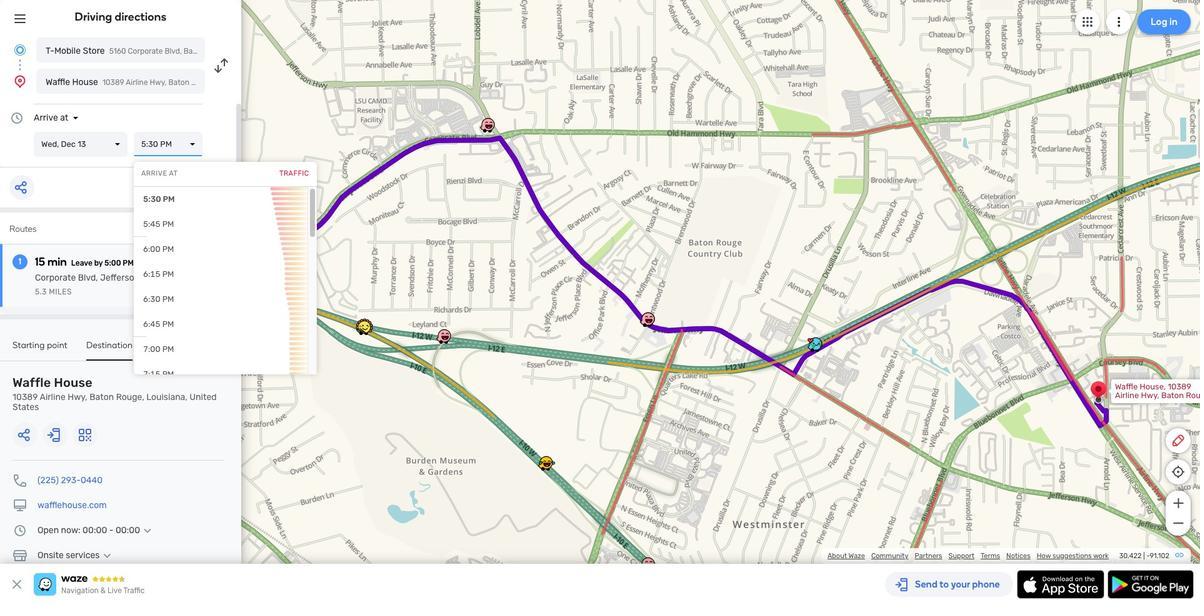Task type: vqa. For each thing, say whether or not it's contained in the screenshot.
Francisco,
no



Task type: locate. For each thing, give the bounding box(es) containing it.
5160 inside t-mobile store, 5160 corporate blvd, baton rouge, united states
[[181, 230, 200, 239]]

0 vertical spatial arrive
[[34, 113, 58, 123]]

airline down starting point button
[[40, 392, 65, 403]]

1 vertical spatial t-
[[123, 230, 131, 239]]

corporate up miles
[[35, 273, 76, 283]]

(225) 293-0440 link
[[38, 475, 103, 486]]

corporate down directions
[[128, 47, 163, 56]]

1 horizontal spatial t-
[[123, 230, 131, 239]]

mobile for store,
[[131, 230, 155, 239]]

rouge, inside t-mobile store, 5160 corporate blvd, baton rouge, united states
[[123, 248, 149, 257]]

|
[[1143, 552, 1145, 560]]

1 vertical spatial traffic
[[123, 586, 145, 595]]

arrive at up the "wed,"
[[34, 113, 68, 123]]

zoom in image
[[1170, 496, 1186, 511]]

5160 for store,
[[181, 230, 200, 239]]

1 vertical spatial 5160
[[181, 230, 200, 239]]

house for waffle house
[[72, 77, 98, 88]]

blvd, for store,
[[162, 239, 181, 248]]

10389 inside waffle house 10389 airline hwy, baton rouge, louisiana, united states
[[13, 392, 38, 403]]

airline inside waffle house, 10389 airline hwy, baton ro
[[1115, 391, 1139, 400]]

0 vertical spatial t-
[[46, 46, 54, 56]]

pm
[[160, 139, 172, 149], [163, 194, 175, 204], [162, 219, 174, 229], [162, 244, 174, 254], [123, 259, 134, 268], [162, 269, 174, 279], [162, 294, 174, 304], [162, 319, 174, 329], [162, 344, 174, 354], [162, 369, 174, 379]]

airline
[[1115, 391, 1139, 400], [40, 392, 65, 403]]

1 00:00 from the left
[[83, 525, 107, 536]]

1 horizontal spatial airline
[[1115, 391, 1139, 400]]

community
[[871, 552, 908, 560]]

0 vertical spatial united
[[232, 47, 256, 56]]

corporate down 5:45
[[123, 239, 160, 248]]

1 horizontal spatial 5160
[[181, 230, 200, 239]]

0 horizontal spatial traffic
[[123, 586, 145, 595]]

- right "|" at the bottom right
[[1147, 552, 1150, 560]]

house down the store
[[72, 77, 98, 88]]

- up chevron down icon
[[109, 525, 113, 536]]

1 vertical spatial at
[[169, 169, 178, 178]]

0 vertical spatial 5:30 pm
[[141, 139, 172, 149]]

0 horizontal spatial states
[[13, 402, 39, 413]]

2 vertical spatial united
[[190, 392, 217, 403]]

hwy, for house
[[68, 392, 87, 403]]

1 horizontal spatial 10389
[[1168, 382, 1191, 391]]

t-mobile store, 5160 corporate blvd, baton rouge, united states
[[123, 230, 206, 257]]

mobile
[[54, 46, 81, 56], [131, 230, 155, 239]]

pm inside 7:15 pm 'option'
[[162, 369, 174, 379]]

x image
[[9, 577, 24, 592]]

1 vertical spatial blvd,
[[162, 239, 181, 248]]

arrive at down 5:30 pm list box
[[141, 169, 178, 178]]

navigation
[[61, 586, 99, 595]]

0 vertical spatial house
[[72, 77, 98, 88]]

0 vertical spatial mobile
[[54, 46, 81, 56]]

terms link
[[981, 552, 1000, 560]]

30.422 | -91.102
[[1119, 552, 1169, 560]]

waffle inside waffle house, 10389 airline hwy, baton ro
[[1115, 382, 1138, 391]]

united inside waffle house 10389 airline hwy, baton rouge, louisiana, united states
[[190, 392, 217, 403]]

1 vertical spatial arrive at
[[141, 169, 178, 178]]

2 00:00 from the left
[[116, 525, 140, 536]]

blvd,
[[165, 47, 182, 56], [162, 239, 181, 248], [78, 273, 98, 283]]

wafflehouse.com link
[[38, 500, 107, 511]]

0 vertical spatial arrive at
[[34, 113, 68, 123]]

hwy, inside waffle house, 10389 airline hwy, baton ro
[[1141, 391, 1159, 400]]

mobile inside t-mobile store, 5160 corporate blvd, baton rouge, united states
[[131, 230, 155, 239]]

waffle inside the waffle house button
[[46, 77, 70, 88]]

1 horizontal spatial hwy,
[[1141, 391, 1159, 400]]

blvd, right the "6:00"
[[162, 239, 181, 248]]

0 horizontal spatial 10389
[[13, 392, 38, 403]]

united
[[232, 47, 256, 56], [151, 248, 176, 257], [190, 392, 217, 403]]

airline left house,
[[1115, 391, 1139, 400]]

starting point
[[13, 340, 68, 351]]

pm for the 5:45 pm "option" on the top of the page
[[162, 219, 174, 229]]

baton inside waffle house 10389 airline hwy, baton rouge, louisiana, united states
[[90, 392, 114, 403]]

baton inside waffle house, 10389 airline hwy, baton ro
[[1161, 391, 1184, 400]]

blvd, inside t-mobile store 5160 corporate blvd, baton rouge, united states
[[165, 47, 182, 56]]

united for t-mobile store
[[232, 47, 256, 56]]

pm inside 6:00 pm option
[[162, 244, 174, 254]]

6:30 pm
[[143, 294, 174, 304]]

airline inside waffle house 10389 airline hwy, baton rouge, louisiana, united states
[[40, 392, 65, 403]]

states inside t-mobile store 5160 corporate blvd, baton rouge, united states
[[258, 47, 280, 56]]

0 vertical spatial 10389
[[1168, 382, 1191, 391]]

live
[[108, 586, 122, 595]]

0 vertical spatial corporate
[[128, 47, 163, 56]]

1 horizontal spatial united
[[190, 392, 217, 403]]

10389 down starting point button
[[13, 392, 38, 403]]

hwy,
[[1141, 391, 1159, 400], [68, 392, 87, 403]]

arrive at
[[34, 113, 68, 123], [141, 169, 178, 178]]

2 vertical spatial blvd,
[[78, 273, 98, 283]]

states inside waffle house 10389 airline hwy, baton rouge, louisiana, united states
[[13, 402, 39, 413]]

0 horizontal spatial airline
[[40, 392, 65, 403]]

0 horizontal spatial 00:00
[[83, 525, 107, 536]]

arrive
[[34, 113, 58, 123], [141, 169, 167, 178]]

0 vertical spatial rouge,
[[206, 47, 231, 56]]

open now: 00:00 - 00:00 button
[[38, 525, 155, 536]]

6:00 pm
[[143, 244, 174, 254]]

6:45 pm option
[[134, 312, 307, 337]]

91.102
[[1150, 552, 1169, 560]]

30.422
[[1119, 552, 1142, 560]]

2 vertical spatial corporate
[[35, 273, 76, 283]]

mobile down 5:45
[[131, 230, 155, 239]]

rouge,
[[206, 47, 231, 56], [123, 248, 149, 257], [116, 392, 144, 403]]

corporate inside t-mobile store, 5160 corporate blvd, baton rouge, united states
[[123, 239, 160, 248]]

1 vertical spatial arrive
[[141, 169, 167, 178]]

now:
[[61, 525, 80, 536]]

arrive down 5:30 pm list box
[[141, 169, 167, 178]]

waffle for waffle house 10389 airline hwy, baton rouge, louisiana, united states
[[13, 375, 51, 390]]

7:00 pm
[[143, 344, 174, 354]]

rouge
[[188, 273, 214, 283]]

pm inside "6:30 pm" option
[[162, 294, 174, 304]]

corporate inside 'corporate blvd, jefferson hwy baton rouge 5.3 miles'
[[35, 273, 76, 283]]

pm inside 6:45 pm option
[[162, 319, 174, 329]]

1 horizontal spatial traffic
[[279, 169, 309, 178]]

pm inside 15 min leave by 5:00 pm
[[123, 259, 134, 268]]

rouge, for store
[[206, 47, 231, 56]]

5:30 pm inside option
[[143, 194, 175, 204]]

5160
[[109, 47, 126, 56], [181, 230, 200, 239]]

house down the point
[[54, 375, 93, 390]]

pm for 7:15 pm 'option'
[[162, 369, 174, 379]]

1 vertical spatial united
[[151, 248, 176, 257]]

2 vertical spatial rouge,
[[116, 392, 144, 403]]

wed, dec 13
[[41, 139, 86, 149]]

t-
[[46, 46, 54, 56], [123, 230, 131, 239]]

5:30
[[141, 139, 158, 149], [143, 194, 161, 204]]

waffle house 10389 airline hwy, baton rouge, louisiana, united states
[[13, 375, 217, 413]]

2 horizontal spatial united
[[232, 47, 256, 56]]

7:15 pm
[[143, 369, 174, 379]]

1 horizontal spatial states
[[178, 248, 202, 257]]

pm inside 5:30 pm option
[[163, 194, 175, 204]]

1 horizontal spatial mobile
[[131, 230, 155, 239]]

united inside t-mobile store, 5160 corporate blvd, baton rouge, united states
[[151, 248, 176, 257]]

0 vertical spatial blvd,
[[165, 47, 182, 56]]

driving
[[75, 10, 112, 24]]

by
[[94, 259, 103, 268]]

waffle left house,
[[1115, 382, 1138, 391]]

waffle right location 'icon'
[[46, 77, 70, 88]]

1 vertical spatial rouge,
[[123, 248, 149, 257]]

states inside t-mobile store, 5160 corporate blvd, baton rouge, united states
[[178, 248, 202, 257]]

waffle down starting point button
[[13, 375, 51, 390]]

house
[[72, 77, 98, 88], [54, 375, 93, 390]]

corporate inside t-mobile store 5160 corporate blvd, baton rouge, united states
[[128, 47, 163, 56]]

waffle
[[46, 77, 70, 88], [13, 375, 51, 390], [1115, 382, 1138, 391]]

5160 inside t-mobile store 5160 corporate blvd, baton rouge, united states
[[109, 47, 126, 56]]

waffle for waffle house
[[46, 77, 70, 88]]

corporate for store,
[[123, 239, 160, 248]]

support link
[[949, 552, 974, 560]]

baton inside t-mobile store 5160 corporate blvd, baton rouge, united states
[[184, 47, 205, 56]]

blvd, for store
[[165, 47, 182, 56]]

mobile for store
[[54, 46, 81, 56]]

waffle inside waffle house 10389 airline hwy, baton rouge, louisiana, united states
[[13, 375, 51, 390]]

0 vertical spatial at
[[60, 113, 68, 123]]

1 vertical spatial 10389
[[13, 392, 38, 403]]

traffic
[[279, 169, 309, 178], [123, 586, 145, 595]]

0 horizontal spatial 5160
[[109, 47, 126, 56]]

support
[[949, 552, 974, 560]]

10389 right house,
[[1168, 382, 1191, 391]]

1 vertical spatial mobile
[[131, 230, 155, 239]]

6:30
[[143, 294, 160, 304]]

rouge, inside waffle house 10389 airline hwy, baton rouge, louisiana, united states
[[116, 392, 144, 403]]

10389 inside waffle house, 10389 airline hwy, baton ro
[[1168, 382, 1191, 391]]

hwy, inside waffle house 10389 airline hwy, baton rouge, louisiana, united states
[[68, 392, 87, 403]]

pm inside the 5:45 pm "option"
[[162, 219, 174, 229]]

t-mobile store 5160 corporate blvd, baton rouge, united states
[[46, 46, 280, 56]]

1 vertical spatial -
[[1147, 552, 1150, 560]]

pm for 6:15 pm option
[[162, 269, 174, 279]]

0 vertical spatial -
[[109, 525, 113, 536]]

5.3
[[35, 288, 47, 296]]

0 vertical spatial 5160
[[109, 47, 126, 56]]

about
[[827, 552, 847, 560]]

blvd, down leave
[[78, 273, 98, 283]]

6:15
[[143, 269, 160, 279]]

onsite services
[[38, 550, 100, 561]]

0 vertical spatial 5:30
[[141, 139, 158, 149]]

6:15 pm option
[[134, 262, 307, 287]]

t- inside t-mobile store, 5160 corporate blvd, baton rouge, united states
[[123, 230, 131, 239]]

1
[[19, 256, 21, 267]]

store
[[83, 46, 105, 56]]

at up wed, dec 13
[[60, 113, 68, 123]]

1 vertical spatial house
[[54, 375, 93, 390]]

0 horizontal spatial united
[[151, 248, 176, 257]]

293-
[[61, 475, 81, 486]]

5:45 pm option
[[134, 212, 307, 237]]

0 vertical spatial states
[[258, 47, 280, 56]]

1 horizontal spatial 00:00
[[116, 525, 140, 536]]

arrive up the "wed,"
[[34, 113, 58, 123]]

6:30 pm option
[[134, 287, 307, 312]]

mobile left the store
[[54, 46, 81, 56]]

10389
[[1168, 382, 1191, 391], [13, 392, 38, 403]]

1 vertical spatial 5:30 pm
[[143, 194, 175, 204]]

-
[[109, 525, 113, 536], [1147, 552, 1150, 560]]

5:45
[[143, 219, 160, 229]]

louisiana,
[[146, 392, 187, 403]]

2 vertical spatial states
[[13, 402, 39, 413]]

t- for store,
[[123, 230, 131, 239]]

call image
[[13, 473, 28, 488]]

1 horizontal spatial arrive at
[[141, 169, 178, 178]]

blvd, inside t-mobile store, 5160 corporate blvd, baton rouge, united states
[[162, 239, 181, 248]]

states
[[258, 47, 280, 56], [178, 248, 202, 257], [13, 402, 39, 413]]

0 horizontal spatial hwy,
[[68, 392, 87, 403]]

1 vertical spatial states
[[178, 248, 202, 257]]

1 horizontal spatial arrive
[[141, 169, 167, 178]]

pm inside 7:00 pm option
[[162, 344, 174, 354]]

5:30 pm
[[141, 139, 172, 149], [143, 194, 175, 204]]

hwy, for house,
[[1141, 391, 1159, 400]]

1 horizontal spatial at
[[169, 169, 178, 178]]

0 horizontal spatial -
[[109, 525, 113, 536]]

(225) 293-0440
[[38, 475, 103, 486]]

0 horizontal spatial mobile
[[54, 46, 81, 56]]

house inside button
[[72, 77, 98, 88]]

baton inside t-mobile store, 5160 corporate blvd, baton rouge, united states
[[183, 239, 206, 248]]

united inside t-mobile store 5160 corporate blvd, baton rouge, united states
[[232, 47, 256, 56]]

5160 right store, at the left top of page
[[181, 230, 200, 239]]

1 vertical spatial 5:30
[[143, 194, 161, 204]]

about waze community partners support terms notices how suggestions work
[[827, 552, 1109, 560]]

0 horizontal spatial t-
[[46, 46, 54, 56]]

at down 5:30 pm list box
[[169, 169, 178, 178]]

2 horizontal spatial states
[[258, 47, 280, 56]]

destination
[[86, 340, 133, 351]]

7:15
[[143, 369, 160, 379]]

rouge, inside t-mobile store 5160 corporate blvd, baton rouge, united states
[[206, 47, 231, 56]]

5160 right the store
[[109, 47, 126, 56]]

pm inside 6:15 pm option
[[162, 269, 174, 279]]

corporate
[[128, 47, 163, 56], [123, 239, 160, 248], [35, 273, 76, 283]]

hwy
[[142, 273, 159, 283]]

point
[[47, 340, 68, 351]]

terms
[[981, 552, 1000, 560]]

how
[[1037, 552, 1051, 560]]

baton inside 'corporate blvd, jefferson hwy baton rouge 5.3 miles'
[[162, 273, 186, 283]]

driving directions
[[75, 10, 167, 24]]

0 horizontal spatial arrive
[[34, 113, 58, 123]]

waffle house, 10389 airline hwy, baton ro
[[1115, 382, 1200, 409]]

how suggestions work link
[[1037, 552, 1109, 560]]

house inside waffle house 10389 airline hwy, baton rouge, louisiana, united states
[[54, 375, 93, 390]]

blvd, inside 'corporate blvd, jefferson hwy baton rouge 5.3 miles'
[[78, 273, 98, 283]]

blvd, down directions
[[165, 47, 182, 56]]

1 vertical spatial corporate
[[123, 239, 160, 248]]



Task type: describe. For each thing, give the bounding box(es) containing it.
united for waffle house
[[190, 392, 217, 403]]

pm for "6:30 pm" option
[[162, 294, 174, 304]]

6:00 pm option
[[134, 237, 307, 262]]

wed, dec 13 list box
[[34, 132, 128, 157]]

clock image
[[13, 523, 28, 538]]

10389 for house,
[[1168, 382, 1191, 391]]

5:30 pm list box
[[134, 132, 203, 157]]

6:00
[[143, 244, 160, 254]]

5160 for store
[[109, 47, 126, 56]]

location image
[[13, 74, 28, 89]]

open
[[38, 525, 59, 536]]

t- for store
[[46, 46, 54, 56]]

rouge, for store,
[[123, 248, 149, 257]]

pm for 7:00 pm option on the bottom of page
[[162, 344, 174, 354]]

6:45 pm
[[143, 319, 174, 329]]

partners
[[915, 552, 942, 560]]

chevron down image
[[140, 526, 155, 536]]

waffle for waffle house, 10389 airline hwy, baton ro
[[1115, 382, 1138, 391]]

zoom out image
[[1170, 516, 1186, 531]]

5:30 pm option
[[134, 187, 307, 212]]

(225)
[[38, 475, 59, 486]]

airline for house
[[40, 392, 65, 403]]

6:15 pm
[[143, 269, 174, 279]]

link image
[[1174, 550, 1184, 560]]

starting
[[13, 340, 45, 351]]

15 min leave by 5:00 pm
[[35, 255, 134, 269]]

navigation & live traffic
[[61, 586, 145, 595]]

jefferson
[[100, 273, 140, 283]]

services
[[66, 550, 100, 561]]

work
[[1093, 552, 1109, 560]]

wed,
[[41, 139, 59, 149]]

waffle house
[[46, 77, 98, 88]]

0 horizontal spatial arrive at
[[34, 113, 68, 123]]

wafflehouse.com
[[38, 500, 107, 511]]

airline for house,
[[1115, 391, 1139, 400]]

0 vertical spatial traffic
[[279, 169, 309, 178]]

6:45
[[143, 319, 160, 329]]

chevron down image
[[100, 551, 115, 561]]

dec
[[61, 139, 76, 149]]

notices
[[1006, 552, 1031, 560]]

miles
[[49, 288, 72, 296]]

5:30 pm inside list box
[[141, 139, 172, 149]]

states for waffle house
[[13, 402, 39, 413]]

directions
[[115, 10, 167, 24]]

destination button
[[86, 340, 133, 361]]

10389 for house
[[13, 392, 38, 403]]

community link
[[871, 552, 908, 560]]

5:45 pm
[[143, 219, 174, 229]]

routes
[[9, 224, 36, 234]]

open now: 00:00 - 00:00
[[38, 525, 140, 536]]

onsite services button
[[38, 550, 115, 561]]

store image
[[13, 548, 28, 563]]

onsite
[[38, 550, 64, 561]]

5:00
[[104, 259, 121, 268]]

pencil image
[[1171, 433, 1186, 448]]

house,
[[1140, 382, 1166, 391]]

about waze link
[[827, 552, 865, 560]]

current location image
[[13, 43, 28, 58]]

computer image
[[13, 498, 28, 513]]

&
[[101, 586, 106, 595]]

partners link
[[915, 552, 942, 560]]

pm for 6:00 pm option
[[162, 244, 174, 254]]

house for waffle house 10389 airline hwy, baton rouge, louisiana, united states
[[54, 375, 93, 390]]

store,
[[157, 230, 179, 239]]

states for t-mobile store
[[258, 47, 280, 56]]

15
[[35, 255, 45, 269]]

suggestions
[[1053, 552, 1092, 560]]

7:00
[[143, 344, 160, 354]]

pm inside 5:30 pm list box
[[160, 139, 172, 149]]

0440
[[81, 475, 103, 486]]

pm for 5:30 pm option
[[163, 194, 175, 204]]

clock image
[[9, 111, 24, 126]]

notices link
[[1006, 552, 1031, 560]]

7:15 pm option
[[134, 362, 307, 387]]

1 horizontal spatial -
[[1147, 552, 1150, 560]]

waffle house button
[[36, 69, 205, 94]]

0 horizontal spatial at
[[60, 113, 68, 123]]

corporate for store
[[128, 47, 163, 56]]

starting point button
[[13, 340, 68, 359]]

5:30 inside list box
[[141, 139, 158, 149]]

waze
[[849, 552, 865, 560]]

leave
[[71, 259, 92, 268]]

min
[[48, 255, 67, 269]]

7:00 pm option
[[134, 337, 307, 362]]

13
[[78, 139, 86, 149]]

pm for 6:45 pm option at the left
[[162, 319, 174, 329]]

5:30 inside option
[[143, 194, 161, 204]]

corporate blvd, jefferson hwy baton rouge 5.3 miles
[[35, 273, 214, 296]]



